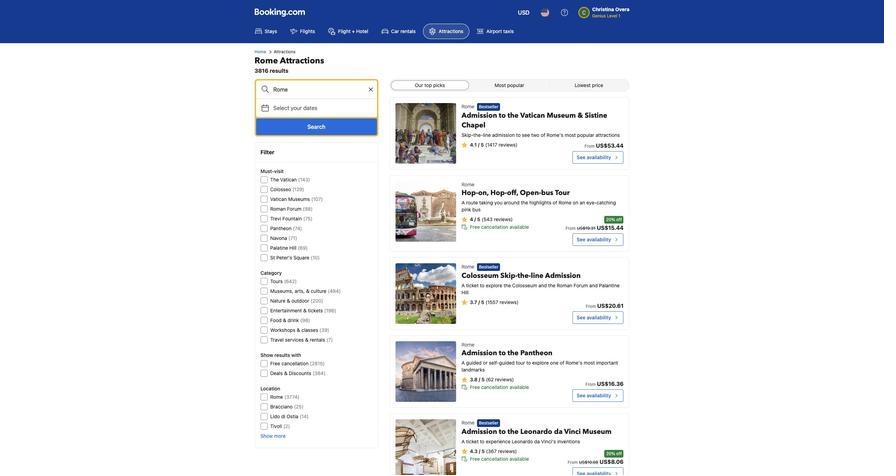 Task type: describe. For each thing, give the bounding box(es) containing it.
admission to the leonardo da vinci museum image
[[396, 420, 456, 476]]

you
[[495, 200, 503, 206]]

to left the see in the top of the page
[[517, 132, 521, 138]]

roman forum (98)
[[270, 206, 313, 212]]

from for admission to the vatican museum & sistine chapel
[[585, 144, 595, 149]]

(71)
[[289, 235, 297, 241]]

& up the travel services & rentals (7)
[[297, 327, 300, 333]]

reviews) for leonardo
[[498, 449, 517, 455]]

1 vertical spatial vatican
[[280, 177, 297, 183]]

the inside the rome hop-on, hop-off, open-bus tour a route taking you around the highlights of rome on an eye-catching pink bus
[[521, 200, 529, 206]]

cancellation for hop-
[[482, 224, 509, 230]]

/ for to
[[479, 449, 481, 455]]

0 vertical spatial leonardo
[[521, 428, 553, 437]]

admission
[[493, 132, 515, 138]]

5 for admission
[[482, 377, 485, 383]]

vinci
[[565, 428, 581, 437]]

self-
[[489, 360, 500, 366]]

select
[[274, 105, 289, 111]]

square
[[294, 255, 310, 261]]

admission to the pantheon image
[[396, 342, 456, 402]]

services
[[285, 337, 304, 343]]

5 right the 3.7
[[482, 300, 485, 306]]

outdoor
[[292, 298, 309, 304]]

the vatican (143)
[[270, 177, 310, 183]]

1 horizontal spatial da
[[555, 428, 563, 437]]

peter's
[[277, 255, 292, 261]]

4
[[470, 217, 474, 223]]

rome attractions 3816 results
[[255, 55, 324, 74]]

5 for hop-
[[478, 217, 481, 223]]

(196)
[[325, 308, 337, 314]]

flight
[[338, 28, 351, 34]]

free cancellation available for the
[[470, 457, 529, 463]]

1 vertical spatial da
[[535, 439, 540, 445]]

christina overa genius level 1
[[593, 6, 630, 18]]

(2815)
[[310, 361, 325, 367]]

1 vertical spatial attractions
[[274, 49, 296, 54]]

free up deals at bottom left
[[270, 361, 280, 367]]

vatican museums (107)
[[270, 196, 323, 202]]

(543
[[482, 217, 493, 223]]

hill inside colosseum skip-the-line admission a ticket to explore the colosseum and the roman forum and palantine hill
[[462, 290, 469, 296]]

travel
[[270, 337, 284, 343]]

available for the
[[510, 385, 529, 391]]

tours
[[270, 279, 283, 285]]

tour
[[555, 188, 570, 198]]

Where are you going? search field
[[256, 81, 377, 99]]

rome hop-on, hop-off, open-bus tour a route taking you around the highlights of rome on an eye-catching pink bus
[[462, 182, 616, 213]]

0 vertical spatial forum
[[287, 206, 302, 212]]

car rentals
[[392, 28, 416, 34]]

forum inside colosseum skip-the-line admission a ticket to explore the colosseum and the roman forum and palantine hill
[[574, 283, 588, 289]]

flight + hotel link
[[323, 24, 374, 39]]

show for show results with
[[261, 353, 273, 359]]

cancellation for to
[[482, 457, 509, 463]]

available for hop-
[[510, 224, 529, 230]]

with
[[292, 353, 301, 359]]

line inside colosseum skip-the-line admission a ticket to explore the colosseum and the roman forum and palantine hill
[[531, 271, 544, 281]]

the
[[270, 177, 279, 183]]

2 and from the left
[[590, 283, 598, 289]]

4.3
[[470, 449, 478, 455]]

of for museum
[[541, 132, 546, 138]]

highlights
[[530, 200, 552, 206]]

see availability for hop-on, hop-off, open-bus tour
[[577, 237, 612, 243]]

+
[[352, 28, 355, 34]]

from for colosseum skip-the-line admission
[[586, 304, 596, 309]]

hop-on, hop-off, open-bus tour image
[[396, 181, 456, 242]]

navona (71)
[[270, 235, 297, 241]]

& inside admission to the vatican museum & sistine chapel skip-the-line admission to see two of rome's most popular attractions
[[578, 111, 583, 120]]

cancellation for admission
[[482, 385, 509, 391]]

(1557
[[486, 300, 499, 306]]

0 horizontal spatial bus
[[473, 207, 481, 213]]

(384)
[[313, 371, 326, 377]]

roman inside colosseum skip-the-line admission a ticket to explore the colosseum and the roman forum and palantine hill
[[557, 283, 573, 289]]

on
[[573, 200, 579, 206]]

20% off from us$19.31 us$15.44
[[566, 217, 624, 231]]

see availability for colosseum skip-the-line admission
[[577, 315, 612, 321]]

1 vertical spatial results
[[275, 353, 290, 359]]

4.3 / 5 (367 reviews)
[[470, 449, 517, 455]]

(200)
[[311, 298, 323, 304]]

20% for hop-on, hop-off, open-bus tour
[[607, 217, 616, 223]]

5 left '(1417'
[[481, 142, 484, 148]]

0 vertical spatial pantheon
[[270, 226, 292, 232]]

experience
[[486, 439, 511, 445]]

catching
[[597, 200, 616, 206]]

discounts
[[289, 371, 312, 377]]

popular inside admission to the vatican museum & sistine chapel skip-the-line admission to see two of rome's most popular attractions
[[578, 132, 595, 138]]

museums
[[288, 196, 310, 202]]

top
[[425, 82, 432, 88]]

/ for admission
[[479, 377, 481, 383]]

category
[[261, 270, 282, 276]]

overa
[[616, 6, 630, 12]]

of inside rome admission to the pantheon a guided or self-guided tour to explore one of rome's most important landmarks
[[560, 360, 565, 366]]

3.7 / 5 (1557 reviews)
[[470, 300, 519, 306]]

your
[[291, 105, 302, 111]]

the- inside colosseum skip-the-line admission a ticket to explore the colosseum and the roman forum and palantine hill
[[518, 271, 531, 281]]

rome inside rome admission to the pantheon a guided or self-guided tour to explore one of rome's most important landmarks
[[462, 342, 475, 348]]

0 horizontal spatial hill
[[290, 245, 297, 251]]

museums,
[[270, 288, 294, 294]]

1
[[619, 13, 621, 18]]

off for hop-on, hop-off, open-bus tour
[[617, 217, 622, 223]]

see availability for admission to the pantheon
[[577, 393, 612, 399]]

us$8.06
[[600, 459, 624, 466]]

vatican inside admission to the vatican museum & sistine chapel skip-the-line admission to see two of rome's most popular attractions
[[521, 111, 545, 120]]

to up self-
[[499, 349, 506, 358]]

attractions inside rome attractions 3816 results
[[280, 55, 324, 67]]

from inside 20% off from us$10.08 us$8.06
[[568, 460, 578, 466]]

availability for hop-on, hop-off, open-bus tour
[[587, 237, 612, 243]]

food & drink (98)
[[270, 318, 310, 324]]

tours (642)
[[270, 279, 297, 285]]

(14)
[[300, 414, 309, 420]]

skip- inside admission to the vatican museum & sistine chapel skip-the-line admission to see two of rome's most popular attractions
[[462, 132, 474, 138]]

1 horizontal spatial rentals
[[401, 28, 416, 34]]

4.1 / 5 (1417 reviews)
[[470, 142, 518, 148]]

entertainment
[[270, 308, 302, 314]]

(2)
[[284, 424, 290, 430]]

& up the entertainment
[[287, 298, 290, 304]]

availability for admission to the pantheon
[[587, 393, 612, 399]]

fountain
[[283, 216, 302, 222]]

arts,
[[295, 288, 305, 294]]

0 vertical spatial colosseum
[[462, 271, 499, 281]]

2 vertical spatial vatican
[[270, 196, 287, 202]]

from us$20.61
[[586, 303, 624, 309]]

palatine hill (69)
[[270, 245, 308, 251]]

deals
[[270, 371, 283, 377]]

museum inside admission to the vatican museum & sistine chapel skip-the-line admission to see two of rome's most popular attractions
[[547, 111, 576, 120]]

an
[[580, 200, 586, 206]]

3.7
[[470, 300, 478, 306]]

attractions inside "link"
[[439, 28, 464, 34]]

car rentals link
[[376, 24, 422, 39]]

skip- inside colosseum skip-the-line admission a ticket to explore the colosseum and the roman forum and palantine hill
[[501, 271, 518, 281]]

0 vertical spatial popular
[[508, 82, 525, 88]]

(7)
[[327, 337, 333, 343]]

navona
[[270, 235, 287, 241]]

free cancellation available for on,
[[470, 224, 529, 230]]

the inside admission to the leonardo da vinci museum a ticket to experience leonardo da vinci's inventions
[[508, 428, 519, 437]]

admission inside rome admission to the pantheon a guided or self-guided tour to explore one of rome's most important landmarks
[[462, 349, 498, 358]]

stays link
[[249, 24, 283, 39]]

usd button
[[514, 4, 534, 21]]

to right tour
[[527, 360, 531, 366]]

tivoli
[[270, 424, 282, 430]]

a inside rome admission to the pantheon a guided or self-guided tour to explore one of rome's most important landmarks
[[462, 360, 465, 366]]

results inside rome attractions 3816 results
[[270, 68, 289, 74]]

see
[[522, 132, 530, 138]]

inventions
[[558, 439, 581, 445]]

3.8 / 5 (62 reviews)
[[470, 377, 514, 383]]

museum inside admission to the leonardo da vinci museum a ticket to experience leonardo da vinci's inventions
[[583, 428, 612, 437]]

drink
[[288, 318, 299, 324]]

palatine
[[270, 245, 288, 251]]

more
[[274, 434, 286, 439]]

(75)
[[304, 216, 313, 222]]

3816
[[255, 68, 269, 74]]

most inside admission to the vatican museum & sistine chapel skip-the-line admission to see two of rome's most popular attractions
[[565, 132, 576, 138]]

airport
[[487, 28, 502, 34]]

1 vertical spatial rentals
[[310, 337, 325, 343]]

flights link
[[285, 24, 321, 39]]

lowest price
[[575, 82, 604, 88]]

taxis
[[504, 28, 514, 34]]

food
[[270, 318, 282, 324]]

(39)
[[320, 327, 329, 333]]



Task type: vqa. For each thing, say whether or not it's contained in the screenshot.
'Cap'
no



Task type: locate. For each thing, give the bounding box(es) containing it.
rome's inside rome admission to the pantheon a guided or self-guided tour to explore one of rome's most important landmarks
[[566, 360, 583, 366]]

1 vertical spatial bus
[[473, 207, 481, 213]]

0 vertical spatial available
[[510, 224, 529, 230]]

from for admission to the pantheon
[[586, 382, 596, 387]]

2 see from the top
[[577, 237, 586, 243]]

off inside 20% off from us$10.08 us$8.06
[[617, 452, 622, 457]]

1 horizontal spatial museum
[[583, 428, 612, 437]]

show more button
[[261, 433, 286, 440]]

free down 3.8
[[470, 385, 480, 391]]

of
[[541, 132, 546, 138], [553, 200, 558, 206], [560, 360, 565, 366]]

to up admission at the right of page
[[499, 111, 506, 120]]

& left drink
[[283, 318, 287, 324]]

4 see availability from the top
[[577, 393, 612, 399]]

0 horizontal spatial colosseum
[[462, 271, 499, 281]]

1 horizontal spatial line
[[531, 271, 544, 281]]

entertainment & tickets (196)
[[270, 308, 337, 314]]

(69)
[[298, 245, 308, 251]]

from left us$20.61
[[586, 304, 596, 309]]

bestseller for a
[[479, 421, 499, 426]]

1 vertical spatial the-
[[518, 271, 531, 281]]

1 show from the top
[[261, 353, 273, 359]]

free for hop-on, hop-off, open-bus tour
[[470, 224, 480, 230]]

1 vertical spatial leonardo
[[512, 439, 533, 445]]

20% for admission to the leonardo da vinci museum
[[607, 452, 616, 457]]

3 availability from the top
[[587, 315, 612, 321]]

booking.com image
[[255, 8, 305, 17]]

0 vertical spatial line
[[483, 132, 491, 138]]

1 horizontal spatial most
[[584, 360, 595, 366]]

1 vertical spatial off
[[617, 452, 622, 457]]

0 vertical spatial free cancellation available
[[470, 224, 529, 230]]

& down "classes"
[[305, 337, 309, 343]]

of right two
[[541, 132, 546, 138]]

0 horizontal spatial popular
[[508, 82, 525, 88]]

& left sistine
[[578, 111, 583, 120]]

free cancellation available down the 4.3 / 5 (367 reviews)
[[470, 457, 529, 463]]

attractions
[[439, 28, 464, 34], [274, 49, 296, 54], [280, 55, 324, 67]]

1 vertical spatial line
[[531, 271, 544, 281]]

bracciano
[[270, 404, 293, 410]]

workshops
[[270, 327, 296, 333]]

/ right 4.3
[[479, 449, 481, 455]]

nature
[[270, 298, 286, 304]]

20% inside 20% off from us$19.31 us$15.44
[[607, 217, 616, 223]]

st peter's square (10)
[[270, 255, 320, 261]]

availability down from us$16.36
[[587, 393, 612, 399]]

20% up us$8.06
[[607, 452, 616, 457]]

& right the arts, on the bottom of the page
[[306, 288, 310, 294]]

palantine
[[600, 283, 620, 289]]

free for admission to the pantheon
[[470, 385, 480, 391]]

free cancellation available down 3.8 / 5 (62 reviews)
[[470, 385, 529, 391]]

1 and from the left
[[539, 283, 547, 289]]

0 horizontal spatial explore
[[486, 283, 503, 289]]

to
[[499, 111, 506, 120], [517, 132, 521, 138], [480, 283, 485, 289], [499, 349, 506, 358], [527, 360, 531, 366], [499, 428, 506, 437], [480, 439, 485, 445]]

bus up the highlights
[[542, 188, 554, 198]]

(3774)
[[285, 394, 300, 400]]

available down around
[[510, 224, 529, 230]]

of right one
[[560, 360, 565, 366]]

1 vertical spatial free cancellation available
[[470, 385, 529, 391]]

0 vertical spatial skip-
[[462, 132, 474, 138]]

open-
[[520, 188, 542, 198]]

2 vertical spatial bestseller
[[479, 421, 499, 426]]

admission to the vatican museum & sistine chapel image
[[396, 103, 456, 164]]

skip- up 3.7 / 5 (1557 reviews)
[[501, 271, 518, 281]]

from us$53.44
[[585, 143, 624, 149]]

1 vertical spatial available
[[510, 385, 529, 391]]

1 vertical spatial 20%
[[607, 452, 616, 457]]

off up us$8.06
[[617, 452, 622, 457]]

reviews) right (62 on the right bottom
[[495, 377, 514, 383]]

us$20.61
[[598, 303, 624, 309]]

2 hop- from the left
[[491, 188, 507, 198]]

level
[[608, 13, 618, 18]]

0 vertical spatial the-
[[474, 132, 483, 138]]

a inside colosseum skip-the-line admission a ticket to explore the colosseum and the roman forum and palantine hill
[[462, 283, 465, 289]]

show inside button
[[261, 434, 273, 439]]

see availability down from us$16.36
[[577, 393, 612, 399]]

vinci's
[[542, 439, 556, 445]]

1 horizontal spatial roman
[[557, 283, 573, 289]]

da left "vinci's"
[[535, 439, 540, 445]]

1 horizontal spatial forum
[[574, 283, 588, 289]]

2 horizontal spatial of
[[560, 360, 565, 366]]

show for show more
[[261, 434, 273, 439]]

from inside 20% off from us$19.31 us$15.44
[[566, 226, 576, 231]]

availability for admission to the vatican museum & sistine chapel
[[587, 155, 612, 160]]

1 horizontal spatial hill
[[462, 290, 469, 296]]

flight + hotel
[[338, 28, 368, 34]]

1 guided from the left
[[467, 360, 482, 366]]

(98)
[[303, 206, 313, 212], [301, 318, 310, 324]]

0 vertical spatial ticket
[[467, 283, 479, 289]]

pantheon up tour
[[521, 349, 553, 358]]

1 horizontal spatial bus
[[542, 188, 554, 198]]

to up 3.7 / 5 (1557 reviews)
[[480, 283, 485, 289]]

colosseum up 3.7 / 5 (1557 reviews)
[[513, 283, 538, 289]]

st
[[270, 255, 275, 261]]

rome inside rome attractions 3816 results
[[255, 55, 278, 67]]

important
[[597, 360, 619, 366]]

(1417
[[486, 142, 498, 148]]

ticket inside admission to the leonardo da vinci museum a ticket to experience leonardo da vinci's inventions
[[467, 439, 479, 445]]

4 a from the top
[[462, 439, 465, 445]]

1 horizontal spatial hop-
[[491, 188, 507, 198]]

forum up fountain
[[287, 206, 302, 212]]

vatican down the colosseo
[[270, 196, 287, 202]]

from
[[585, 144, 595, 149], [566, 226, 576, 231], [586, 304, 596, 309], [586, 382, 596, 387], [568, 460, 578, 466]]

from inside from us$53.44
[[585, 144, 595, 149]]

2 vertical spatial free cancellation available
[[470, 457, 529, 463]]

taking
[[480, 200, 493, 206]]

reviews) right '(543'
[[494, 217, 513, 223]]

our top picks
[[415, 82, 445, 88]]

must-
[[261, 168, 274, 174]]

admission inside admission to the leonardo da vinci museum a ticket to experience leonardo da vinci's inventions
[[462, 428, 498, 437]]

0 vertical spatial results
[[270, 68, 289, 74]]

guided left tour
[[500, 360, 515, 366]]

(642)
[[284, 279, 297, 285]]

leonardo right experience
[[512, 439, 533, 445]]

1 see from the top
[[577, 155, 586, 160]]

a inside admission to the leonardo da vinci museum a ticket to experience leonardo da vinci's inventions
[[462, 439, 465, 445]]

the
[[508, 111, 519, 120], [521, 200, 529, 206], [504, 283, 511, 289], [549, 283, 556, 289], [508, 349, 519, 358], [508, 428, 519, 437]]

explore up 3.7 / 5 (1557 reviews)
[[486, 283, 503, 289]]

(25)
[[294, 404, 304, 410]]

us$53.44
[[596, 143, 624, 149]]

1 horizontal spatial colosseum
[[513, 283, 538, 289]]

from inside 'from us$20.61'
[[586, 304, 596, 309]]

availability down 'from us$20.61'
[[587, 315, 612, 321]]

of inside the rome hop-on, hop-off, open-bus tour a route taking you around the highlights of rome on an eye-catching pink bus
[[553, 200, 558, 206]]

& right deals at bottom left
[[284, 371, 288, 377]]

from left us$19.31
[[566, 226, 576, 231]]

1 horizontal spatial explore
[[533, 360, 549, 366]]

1 available from the top
[[510, 224, 529, 230]]

0 horizontal spatial forum
[[287, 206, 302, 212]]

car
[[392, 28, 399, 34]]

2 free cancellation available from the top
[[470, 385, 529, 391]]

1 see availability from the top
[[577, 155, 612, 160]]

1 vertical spatial roman
[[557, 283, 573, 289]]

airport taxis
[[487, 28, 514, 34]]

explore
[[486, 283, 503, 289], [533, 360, 549, 366]]

cancellation down the 4.3 / 5 (367 reviews)
[[482, 457, 509, 463]]

colosseum skip-the-line admission a ticket to explore the colosseum and the roman forum and palantine hill
[[462, 271, 620, 296]]

pantheon up navona
[[270, 226, 292, 232]]

see availability for admission to the vatican museum & sistine chapel
[[577, 155, 612, 160]]

ticket inside colosseum skip-the-line admission a ticket to explore the colosseum and the roman forum and palantine hill
[[467, 283, 479, 289]]

popular up from us$53.44
[[578, 132, 595, 138]]

lido di ostia (14)
[[270, 414, 309, 420]]

line
[[483, 132, 491, 138], [531, 271, 544, 281]]

0 vertical spatial 20%
[[607, 217, 616, 223]]

0 vertical spatial off
[[617, 217, 622, 223]]

1 vertical spatial popular
[[578, 132, 595, 138]]

location
[[261, 386, 280, 392]]

colosseum up the 3.7
[[462, 271, 499, 281]]

3 see from the top
[[577, 315, 586, 321]]

available down tour
[[510, 385, 529, 391]]

bestseller
[[479, 104, 499, 110], [479, 265, 499, 270], [479, 421, 499, 426]]

rome's right two
[[547, 132, 564, 138]]

free cancellation available for to
[[470, 385, 529, 391]]

see availability down from us$53.44
[[577, 155, 612, 160]]

1 vertical spatial show
[[261, 434, 273, 439]]

off inside 20% off from us$19.31 us$15.44
[[617, 217, 622, 223]]

20% up us$15.44
[[607, 217, 616, 223]]

/ right 4
[[475, 217, 476, 223]]

0 vertical spatial hill
[[290, 245, 297, 251]]

guided
[[467, 360, 482, 366], [500, 360, 515, 366]]

1 vertical spatial forum
[[574, 283, 588, 289]]

1 vertical spatial of
[[553, 200, 558, 206]]

from left us$53.44
[[585, 144, 595, 149]]

vatican
[[521, 111, 545, 120], [280, 177, 297, 183], [270, 196, 287, 202]]

rome
[[255, 55, 278, 67], [462, 104, 475, 110], [462, 182, 475, 188], [559, 200, 572, 206], [462, 264, 475, 270], [462, 342, 475, 348], [270, 394, 283, 400], [462, 420, 475, 426]]

0 vertical spatial show
[[261, 353, 273, 359]]

pantheon inside rome admission to the pantheon a guided or self-guided tour to explore one of rome's most important landmarks
[[521, 349, 553, 358]]

2 guided from the left
[[500, 360, 515, 366]]

roman
[[270, 206, 286, 212], [557, 283, 573, 289]]

cancellation down with
[[282, 361, 309, 367]]

your account menu christina overa genius level 1 element
[[579, 3, 633, 19]]

vatican up two
[[521, 111, 545, 120]]

cancellation down 4 / 5 (543 reviews)
[[482, 224, 509, 230]]

2 vertical spatial attractions
[[280, 55, 324, 67]]

2 available from the top
[[510, 385, 529, 391]]

(367
[[487, 449, 497, 455]]

results
[[270, 68, 289, 74], [275, 353, 290, 359]]

2 a from the top
[[462, 283, 465, 289]]

trevi fountain (75)
[[270, 216, 313, 222]]

2 20% from the top
[[607, 452, 616, 457]]

the-
[[474, 132, 483, 138], [518, 271, 531, 281]]

1 horizontal spatial rome's
[[566, 360, 583, 366]]

20% off from us$10.08 us$8.06
[[568, 452, 624, 466]]

reviews) right (1557 at bottom right
[[500, 300, 519, 306]]

from left us$16.36
[[586, 382, 596, 387]]

reviews) down experience
[[498, 449, 517, 455]]

1 vertical spatial bestseller
[[479, 265, 499, 270]]

(107)
[[312, 196, 323, 202]]

see for colosseum skip-the-line admission
[[577, 315, 586, 321]]

0 vertical spatial bus
[[542, 188, 554, 198]]

0 horizontal spatial and
[[539, 283, 547, 289]]

1 horizontal spatial pantheon
[[521, 349, 553, 358]]

(129)
[[293, 187, 304, 193]]

1 hop- from the left
[[462, 188, 479, 198]]

4 see from the top
[[577, 393, 586, 399]]

see availability down 'from us$20.61'
[[577, 315, 612, 321]]

explore inside colosseum skip-the-line admission a ticket to explore the colosseum and the roman forum and palantine hill
[[486, 283, 503, 289]]

1 vertical spatial explore
[[533, 360, 549, 366]]

the inside admission to the vatican museum & sistine chapel skip-the-line admission to see two of rome's most popular attractions
[[508, 111, 519, 120]]

20% inside 20% off from us$10.08 us$8.06
[[607, 452, 616, 457]]

0 horizontal spatial guided
[[467, 360, 482, 366]]

see for admission to the pantheon
[[577, 393, 586, 399]]

1 free cancellation available from the top
[[470, 224, 529, 230]]

hop- up route
[[462, 188, 479, 198]]

(10)
[[311, 255, 320, 261]]

flights
[[300, 28, 315, 34]]

4 availability from the top
[[587, 393, 612, 399]]

christina
[[593, 6, 615, 12]]

5 for to
[[482, 449, 485, 455]]

admission inside admission to the vatican museum & sistine chapel skip-the-line admission to see two of rome's most popular attractions
[[462, 111, 498, 120]]

da up "vinci's"
[[555, 428, 563, 437]]

2 bestseller from the top
[[479, 265, 499, 270]]

of inside admission to the vatican museum & sistine chapel skip-the-line admission to see two of rome's most popular attractions
[[541, 132, 546, 138]]

1 20% from the top
[[607, 217, 616, 223]]

1 horizontal spatial of
[[553, 200, 558, 206]]

free for admission to the leonardo da vinci museum
[[470, 457, 480, 463]]

to up the 4.3 / 5 (367 reviews)
[[480, 439, 485, 445]]

tickets
[[308, 308, 323, 314]]

1 a from the top
[[462, 200, 465, 206]]

availability down 20% off from us$19.31 us$15.44
[[587, 237, 612, 243]]

0 vertical spatial da
[[555, 428, 563, 437]]

from inside from us$16.36
[[586, 382, 596, 387]]

colosseo (129)
[[270, 187, 304, 193]]

cancellation down 3.8 / 5 (62 reviews)
[[482, 385, 509, 391]]

rome admission to the pantheon a guided or self-guided tour to explore one of rome's most important landmarks
[[462, 342, 619, 373]]

0 horizontal spatial roman
[[270, 206, 286, 212]]

2 off from the top
[[617, 452, 622, 457]]

0 vertical spatial most
[[565, 132, 576, 138]]

explore left one
[[533, 360, 549, 366]]

show left more
[[261, 434, 273, 439]]

1 vertical spatial colosseum
[[513, 283, 538, 289]]

0 horizontal spatial of
[[541, 132, 546, 138]]

2 vertical spatial available
[[510, 457, 529, 463]]

results right 3816
[[270, 68, 289, 74]]

from left us$10.08
[[568, 460, 578, 466]]

to up experience
[[499, 428, 506, 437]]

popular right most
[[508, 82, 525, 88]]

3 free cancellation available from the top
[[470, 457, 529, 463]]

travel services & rentals (7)
[[270, 337, 333, 343]]

most inside rome admission to the pantheon a guided or self-guided tour to explore one of rome's most important landmarks
[[584, 360, 595, 366]]

0 vertical spatial of
[[541, 132, 546, 138]]

3 available from the top
[[510, 457, 529, 463]]

rome's right one
[[566, 360, 583, 366]]

/ right 4.1
[[478, 142, 480, 148]]

/ for hop-
[[475, 217, 476, 223]]

1 off from the top
[[617, 217, 622, 223]]

the inside rome admission to the pantheon a guided or self-guided tour to explore one of rome's most important landmarks
[[508, 349, 519, 358]]

of down tour
[[553, 200, 558, 206]]

colosseum skip-the-line admission image
[[396, 264, 456, 324]]

genius
[[593, 13, 606, 18]]

free cancellation (2815)
[[270, 361, 325, 367]]

visit
[[274, 168, 284, 174]]

leonardo
[[521, 428, 553, 437], [512, 439, 533, 445]]

most
[[565, 132, 576, 138], [584, 360, 595, 366]]

rome's inside admission to the vatican museum & sistine chapel skip-the-line admission to see two of rome's most popular attractions
[[547, 132, 564, 138]]

1 vertical spatial ticket
[[467, 439, 479, 445]]

guided up landmarks
[[467, 360, 482, 366]]

hop-
[[462, 188, 479, 198], [491, 188, 507, 198]]

us$15.44
[[597, 225, 624, 231]]

a inside the rome hop-on, hop-off, open-bus tour a route taking you around the highlights of rome on an eye-catching pink bus
[[462, 200, 465, 206]]

admission
[[462, 111, 498, 120], [546, 271, 581, 281], [462, 349, 498, 358], [462, 428, 498, 437]]

route
[[467, 200, 478, 206]]

skip-
[[462, 132, 474, 138], [501, 271, 518, 281]]

admission inside colosseum skip-the-line admission a ticket to explore the colosseum and the roman forum and palantine hill
[[546, 271, 581, 281]]

(98) up (75)
[[303, 206, 313, 212]]

museum right vinci
[[583, 428, 612, 437]]

0 horizontal spatial hop-
[[462, 188, 479, 198]]

2 show from the top
[[261, 434, 273, 439]]

picks
[[434, 82, 445, 88]]

0 horizontal spatial most
[[565, 132, 576, 138]]

1 ticket from the top
[[467, 283, 479, 289]]

1 vertical spatial (98)
[[301, 318, 310, 324]]

0 horizontal spatial pantheon
[[270, 226, 292, 232]]

0 vertical spatial bestseller
[[479, 104, 499, 110]]

reviews) for hop-
[[494, 217, 513, 223]]

of for off,
[[553, 200, 558, 206]]

1 bestseller from the top
[[479, 104, 499, 110]]

2 availability from the top
[[587, 237, 612, 243]]

1 horizontal spatial guided
[[500, 360, 515, 366]]

rentals right car
[[401, 28, 416, 34]]

1 vertical spatial hill
[[462, 290, 469, 296]]

5 left (62 on the right bottom
[[482, 377, 485, 383]]

3 bestseller from the top
[[479, 421, 499, 426]]

bestseller for chapel
[[479, 104, 499, 110]]

the- inside admission to the vatican museum & sistine chapel skip-the-line admission to see two of rome's most popular attractions
[[474, 132, 483, 138]]

or
[[483, 360, 488, 366]]

forum left palantine
[[574, 283, 588, 289]]

1 horizontal spatial skip-
[[501, 271, 518, 281]]

availability for colosseum skip-the-line admission
[[587, 315, 612, 321]]

5 right 4
[[478, 217, 481, 223]]

see availability down us$19.31
[[577, 237, 612, 243]]

free cancellation available down 4 / 5 (543 reviews)
[[470, 224, 529, 230]]

bus down route
[[473, 207, 481, 213]]

0 vertical spatial explore
[[486, 283, 503, 289]]

free down 4.3
[[470, 457, 480, 463]]

0 vertical spatial rentals
[[401, 28, 416, 34]]

availability down from us$53.44
[[587, 155, 612, 160]]

available down the 4.3 / 5 (367 reviews)
[[510, 457, 529, 463]]

5 left (367
[[482, 449, 485, 455]]

1 horizontal spatial popular
[[578, 132, 595, 138]]

free down 4
[[470, 224, 480, 230]]

1 horizontal spatial the-
[[518, 271, 531, 281]]

1 vertical spatial skip-
[[501, 271, 518, 281]]

stays
[[265, 28, 277, 34]]

2 see availability from the top
[[577, 237, 612, 243]]

1 vertical spatial museum
[[583, 428, 612, 437]]

0 horizontal spatial skip-
[[462, 132, 474, 138]]

see for hop-on, hop-off, open-bus tour
[[577, 237, 586, 243]]

/ right 3.8
[[479, 377, 481, 383]]

0 horizontal spatial da
[[535, 439, 540, 445]]

museum left sistine
[[547, 111, 576, 120]]

see for admission to the vatican museum & sistine chapel
[[577, 155, 586, 160]]

1 vertical spatial pantheon
[[521, 349, 553, 358]]

0 vertical spatial attractions
[[439, 28, 464, 34]]

two
[[532, 132, 540, 138]]

home link
[[255, 49, 266, 55]]

vatican up colosseo (129)
[[280, 177, 297, 183]]

0 vertical spatial museum
[[547, 111, 576, 120]]

0 horizontal spatial the-
[[474, 132, 483, 138]]

line inside admission to the vatican museum & sistine chapel skip-the-line admission to see two of rome's most popular attractions
[[483, 132, 491, 138]]

3 a from the top
[[462, 360, 465, 366]]

0 horizontal spatial museum
[[547, 111, 576, 120]]

0 vertical spatial (98)
[[303, 206, 313, 212]]

0 vertical spatial roman
[[270, 206, 286, 212]]

3 see availability from the top
[[577, 315, 612, 321]]

ticket up the 3.7
[[467, 283, 479, 289]]

1 horizontal spatial and
[[590, 283, 598, 289]]

price
[[592, 82, 604, 88]]

reviews) for the
[[495, 377, 514, 383]]

2 ticket from the top
[[467, 439, 479, 445]]

explore inside rome admission to the pantheon a guided or self-guided tour to explore one of rome's most important landmarks
[[533, 360, 549, 366]]

off for admission to the leonardo da vinci museum
[[617, 452, 622, 457]]

off,
[[507, 188, 519, 198]]

results left with
[[275, 353, 290, 359]]

rentals down the (39)
[[310, 337, 325, 343]]

1 vertical spatial rome's
[[566, 360, 583, 366]]

1 availability from the top
[[587, 155, 612, 160]]

& left tickets
[[303, 308, 307, 314]]

show down travel
[[261, 353, 273, 359]]

hop- up you
[[491, 188, 507, 198]]

to inside colosseum skip-the-line admission a ticket to explore the colosseum and the roman forum and palantine hill
[[480, 283, 485, 289]]

lido
[[270, 414, 280, 420]]

most
[[495, 82, 506, 88]]

skip- up 4.1
[[462, 132, 474, 138]]

(74)
[[293, 226, 302, 232]]

ticket up 4.3
[[467, 439, 479, 445]]

0 horizontal spatial rome's
[[547, 132, 564, 138]]

(98) down the entertainment & tickets (196)
[[301, 318, 310, 324]]

4.1
[[470, 142, 477, 148]]

0 vertical spatial rome's
[[547, 132, 564, 138]]

bracciano (25)
[[270, 404, 304, 410]]

reviews) down admission at the right of page
[[499, 142, 518, 148]]

2 vertical spatial of
[[560, 360, 565, 366]]

available for leonardo
[[510, 457, 529, 463]]

tour
[[516, 360, 526, 366]]

usd
[[518, 9, 530, 16]]

bestseller for to
[[479, 265, 499, 270]]

/ right the 3.7
[[479, 300, 480, 306]]



